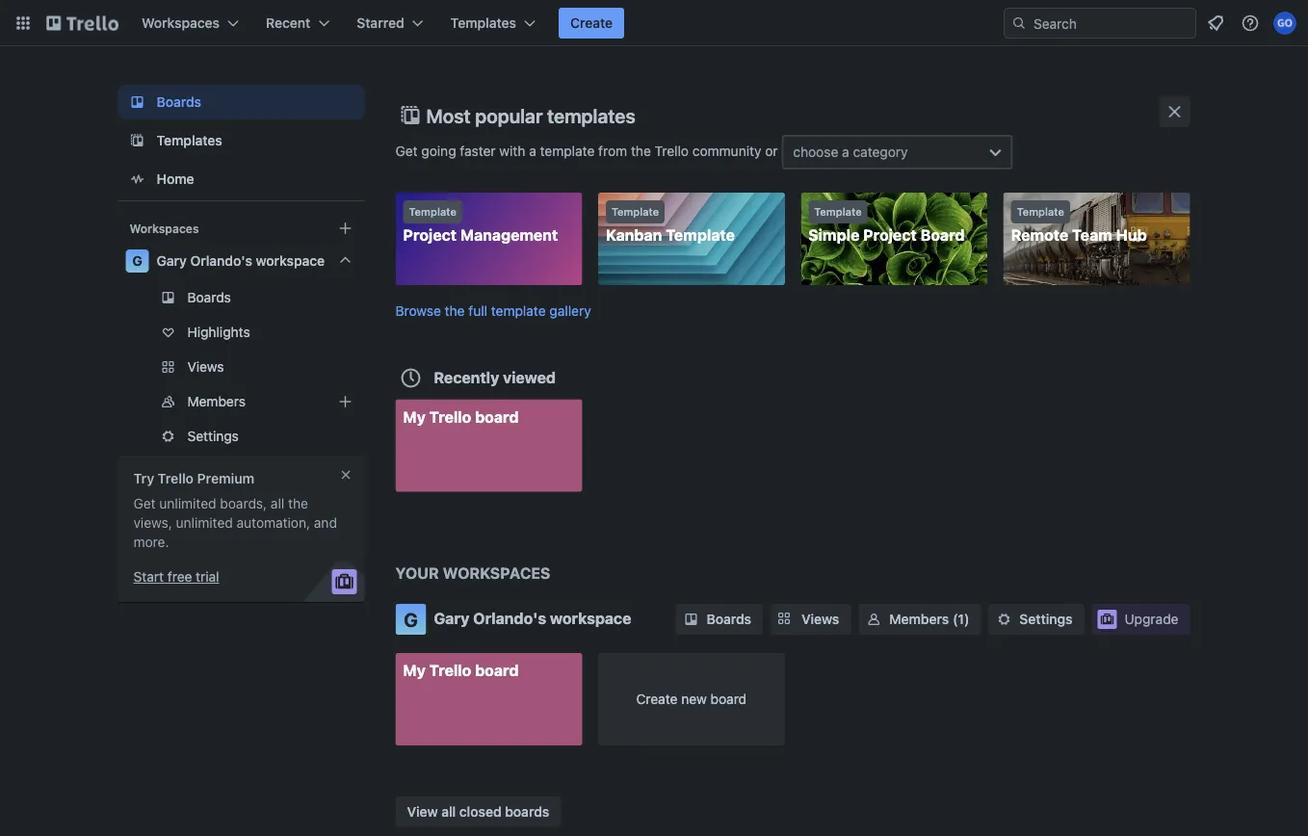 Task type: vqa. For each thing, say whether or not it's contained in the screenshot.
right filters
no



Task type: describe. For each thing, give the bounding box(es) containing it.
1 vertical spatial settings
[[1020, 611, 1073, 627]]

view all closed boards
[[407, 804, 550, 820]]

workspaces
[[443, 564, 551, 583]]

0 horizontal spatial views link
[[118, 352, 365, 383]]

(1)
[[953, 611, 970, 627]]

create for create
[[571, 15, 613, 31]]

1 horizontal spatial a
[[842, 144, 850, 160]]

1 vertical spatial the
[[445, 303, 465, 319]]

0 horizontal spatial gary
[[157, 253, 187, 269]]

upgrade
[[1125, 611, 1179, 627]]

all inside button
[[442, 804, 456, 820]]

get inside try trello premium get unlimited boards, all the views, unlimited automation, and more.
[[133, 496, 156, 512]]

workspaces inside popup button
[[142, 15, 220, 31]]

premium
[[197, 471, 255, 487]]

1 sm image from the left
[[682, 610, 701, 629]]

1 my trello board from the top
[[403, 408, 519, 426]]

the for get going faster with a template from the trello community or
[[631, 143, 651, 159]]

templates inside templates link
[[157, 133, 222, 148]]

templates button
[[439, 8, 547, 39]]

1 vertical spatial views link
[[771, 604, 851, 635]]

0 vertical spatial boards
[[157, 94, 202, 110]]

0 vertical spatial workspace
[[256, 253, 325, 269]]

community
[[693, 143, 762, 159]]

your
[[396, 564, 439, 583]]

template simple project board
[[809, 206, 965, 244]]

create button
[[559, 8, 625, 39]]

boards link for views
[[676, 604, 763, 635]]

0 horizontal spatial a
[[529, 143, 537, 159]]

or
[[765, 143, 778, 159]]

and
[[314, 515, 337, 531]]

1 horizontal spatial settings link
[[989, 604, 1085, 635]]

start free trial button
[[133, 568, 219, 587]]

gary orlando (garyorlando) image
[[1274, 12, 1297, 35]]

boards for views
[[707, 611, 752, 627]]

members link
[[118, 386, 365, 417]]

template right "kanban"
[[666, 226, 735, 244]]

templates link
[[118, 123, 365, 158]]

board
[[921, 226, 965, 244]]

members for members (1)
[[890, 611, 950, 627]]

board for 2nd my trello board 'link' from the top
[[475, 662, 519, 680]]

view
[[407, 804, 438, 820]]

create for create new board
[[637, 691, 678, 707]]

template for simple
[[815, 206, 862, 218]]

start free trial
[[133, 569, 219, 585]]

views for views link to the bottom
[[802, 611, 840, 627]]

view all closed boards button
[[396, 797, 561, 827]]

0 vertical spatial gary orlando's workspace
[[157, 253, 325, 269]]

starred
[[357, 15, 404, 31]]

full
[[469, 303, 488, 319]]

0 vertical spatial g
[[132, 253, 142, 269]]

home
[[157, 171, 194, 187]]

your workspaces
[[396, 564, 551, 583]]

1 horizontal spatial gary orlando's workspace
[[434, 610, 632, 628]]

1 my trello board link from the top
[[396, 399, 582, 492]]

2 my from the top
[[403, 662, 426, 680]]

1 vertical spatial gary
[[434, 610, 470, 628]]

0 notifications image
[[1205, 12, 1228, 35]]

viewed
[[503, 368, 556, 386]]

browse the full template gallery
[[396, 303, 591, 319]]

recent
[[266, 15, 311, 31]]

closed
[[460, 804, 502, 820]]

free
[[168, 569, 192, 585]]

project inside template simple project board
[[864, 226, 917, 244]]

more.
[[133, 534, 169, 550]]

gallery
[[550, 303, 591, 319]]



Task type: locate. For each thing, give the bounding box(es) containing it.
choose a category
[[793, 144, 908, 160]]

1 vertical spatial g
[[404, 608, 418, 631]]

search image
[[1012, 15, 1027, 31]]

add image
[[334, 390, 357, 413]]

kanban
[[606, 226, 662, 244]]

1 vertical spatial members
[[890, 611, 950, 627]]

recently
[[434, 368, 500, 386]]

board
[[475, 408, 519, 426], [475, 662, 519, 680], [711, 691, 747, 707]]

primary element
[[0, 0, 1309, 46]]

1 horizontal spatial g
[[404, 608, 418, 631]]

templates up home
[[157, 133, 222, 148]]

boards link
[[118, 85, 365, 120], [118, 282, 365, 313], [676, 604, 763, 635]]

create inside button
[[571, 15, 613, 31]]

0 vertical spatial boards link
[[118, 85, 365, 120]]

members
[[187, 394, 246, 410], [890, 611, 950, 627]]

gary orlando's workspace
[[157, 253, 325, 269], [434, 610, 632, 628]]

remote
[[1012, 226, 1069, 244]]

workspaces up board image at the left
[[142, 15, 220, 31]]

views for left views link
[[187, 359, 224, 375]]

template
[[540, 143, 595, 159], [491, 303, 546, 319]]

0 vertical spatial my
[[403, 408, 426, 426]]

1 my from the top
[[403, 408, 426, 426]]

1 horizontal spatial gary
[[434, 610, 470, 628]]

1 horizontal spatial workspace
[[550, 610, 632, 628]]

members (1)
[[890, 611, 970, 627]]

1 vertical spatial board
[[475, 662, 519, 680]]

boards up new
[[707, 611, 752, 627]]

boards link up new
[[676, 604, 763, 635]]

templates inside templates dropdown button
[[451, 15, 517, 31]]

my trello board link
[[396, 399, 582, 492], [396, 653, 582, 746]]

views,
[[133, 515, 172, 531]]

open information menu image
[[1241, 13, 1261, 33]]

gary orlando's workspace down workspaces
[[434, 610, 632, 628]]

1 horizontal spatial settings
[[1020, 611, 1073, 627]]

settings right sm icon
[[1020, 611, 1073, 627]]

faster
[[460, 143, 496, 159]]

g down your
[[404, 608, 418, 631]]

unlimited
[[159, 496, 216, 512], [176, 515, 233, 531]]

template inside template simple project board
[[815, 206, 862, 218]]

g down home icon
[[132, 253, 142, 269]]

get left going at the left top
[[396, 143, 418, 159]]

boards right board image at the left
[[157, 94, 202, 110]]

template for remote
[[1017, 206, 1065, 218]]

project
[[403, 226, 457, 244], [864, 226, 917, 244]]

0 horizontal spatial orlando's
[[190, 253, 252, 269]]

choose
[[793, 144, 839, 160]]

0 horizontal spatial settings
[[187, 428, 239, 444]]

2 vertical spatial board
[[711, 691, 747, 707]]

all inside try trello premium get unlimited boards, all the views, unlimited automation, and more.
[[271, 496, 285, 512]]

orlando's down workspaces
[[473, 610, 547, 628]]

create a workspace image
[[334, 217, 357, 240]]

category
[[853, 144, 908, 160]]

from
[[599, 143, 628, 159]]

team
[[1073, 226, 1113, 244]]

template
[[409, 206, 457, 218], [612, 206, 659, 218], [815, 206, 862, 218], [1017, 206, 1065, 218], [666, 226, 735, 244]]

settings link right (1)
[[989, 604, 1085, 635]]

1 horizontal spatial the
[[445, 303, 465, 319]]

upgrade button
[[1092, 604, 1191, 635]]

2 project from the left
[[864, 226, 917, 244]]

project left board
[[864, 226, 917, 244]]

orlando's
[[190, 253, 252, 269], [473, 610, 547, 628]]

2 vertical spatial the
[[288, 496, 308, 512]]

0 vertical spatial get
[[396, 143, 418, 159]]

1 vertical spatial orlando's
[[473, 610, 547, 628]]

home link
[[118, 162, 365, 197]]

Search field
[[1027, 9, 1196, 38]]

1 horizontal spatial all
[[442, 804, 456, 820]]

1 horizontal spatial get
[[396, 143, 418, 159]]

board image
[[126, 91, 149, 114]]

0 horizontal spatial workspace
[[256, 253, 325, 269]]

2 sm image from the left
[[865, 610, 884, 629]]

0 vertical spatial unlimited
[[159, 496, 216, 512]]

sm image up create new board
[[682, 610, 701, 629]]

2 my trello board link from the top
[[396, 653, 582, 746]]

1 horizontal spatial members
[[890, 611, 950, 627]]

board for first my trello board 'link' from the top of the page
[[475, 408, 519, 426]]

trial
[[196, 569, 219, 585]]

settings
[[187, 428, 239, 444], [1020, 611, 1073, 627]]

gary down home
[[157, 253, 187, 269]]

members down highlights
[[187, 394, 246, 410]]

1 vertical spatial workspace
[[550, 610, 632, 628]]

1 horizontal spatial templates
[[451, 15, 517, 31]]

sm image left members (1)
[[865, 610, 884, 629]]

a right choose
[[842, 144, 850, 160]]

1 vertical spatial all
[[442, 804, 456, 820]]

template down templates
[[540, 143, 595, 159]]

going
[[422, 143, 456, 159]]

template kanban template
[[606, 206, 735, 244]]

start
[[133, 569, 164, 585]]

template inside template remote team hub
[[1017, 206, 1065, 218]]

all right the view at the bottom of page
[[442, 804, 456, 820]]

automation,
[[237, 515, 310, 531]]

most
[[426, 104, 471, 127]]

trello inside try trello premium get unlimited boards, all the views, unlimited automation, and more.
[[158, 471, 194, 487]]

1 vertical spatial create
[[637, 691, 678, 707]]

1 horizontal spatial sm image
[[865, 610, 884, 629]]

the inside try trello premium get unlimited boards, all the views, unlimited automation, and more.
[[288, 496, 308, 512]]

2 vertical spatial boards
[[707, 611, 752, 627]]

sm image
[[682, 610, 701, 629], [865, 610, 884, 629]]

2 vertical spatial boards link
[[676, 604, 763, 635]]

0 vertical spatial my trello board link
[[396, 399, 582, 492]]

a
[[529, 143, 537, 159], [842, 144, 850, 160]]

boards link up highlights link
[[118, 282, 365, 313]]

1 vertical spatial my trello board
[[403, 662, 519, 680]]

1 vertical spatial my trello board link
[[396, 653, 582, 746]]

0 vertical spatial board
[[475, 408, 519, 426]]

create new board
[[637, 691, 747, 707]]

a right with
[[529, 143, 537, 159]]

settings up premium
[[187, 428, 239, 444]]

boards,
[[220, 496, 267, 512]]

members for members
[[187, 394, 246, 410]]

1 vertical spatial settings link
[[989, 604, 1085, 635]]

0 vertical spatial settings
[[187, 428, 239, 444]]

unlimited down boards,
[[176, 515, 233, 531]]

template board image
[[126, 129, 149, 152]]

1 vertical spatial gary orlando's workspace
[[434, 610, 632, 628]]

highlights
[[187, 324, 250, 340]]

workspaces down home
[[130, 222, 199, 235]]

template up remote
[[1017, 206, 1065, 218]]

templates
[[547, 104, 636, 127]]

back to home image
[[46, 8, 119, 39]]

the
[[631, 143, 651, 159], [445, 303, 465, 319], [288, 496, 308, 512]]

template up simple
[[815, 206, 862, 218]]

g
[[132, 253, 142, 269], [404, 608, 418, 631]]

2 horizontal spatial the
[[631, 143, 651, 159]]

management
[[461, 226, 558, 244]]

1 horizontal spatial orlando's
[[473, 610, 547, 628]]

recent button
[[254, 8, 341, 39]]

all up automation, on the left of the page
[[271, 496, 285, 512]]

0 vertical spatial the
[[631, 143, 651, 159]]

template down going at the left top
[[409, 206, 457, 218]]

project up 'browse'
[[403, 226, 457, 244]]

workspace
[[256, 253, 325, 269], [550, 610, 632, 628]]

0 horizontal spatial all
[[271, 496, 285, 512]]

members left (1)
[[890, 611, 950, 627]]

boards link for highlights
[[118, 282, 365, 313]]

gary
[[157, 253, 187, 269], [434, 610, 470, 628]]

most popular templates
[[426, 104, 636, 127]]

hub
[[1117, 226, 1147, 244]]

the for try trello premium get unlimited boards, all the views, unlimited automation, and more.
[[288, 496, 308, 512]]

1 horizontal spatial views
[[802, 611, 840, 627]]

my trello board
[[403, 408, 519, 426], [403, 662, 519, 680]]

0 vertical spatial members
[[187, 394, 246, 410]]

0 vertical spatial templates
[[451, 15, 517, 31]]

create up templates
[[571, 15, 613, 31]]

trello
[[655, 143, 689, 159], [430, 408, 472, 426], [158, 471, 194, 487], [430, 662, 472, 680]]

boards for highlights
[[187, 290, 231, 306]]

simple
[[809, 226, 860, 244]]

project inside 'template project management'
[[403, 226, 457, 244]]

template up "kanban"
[[612, 206, 659, 218]]

templates right starred dropdown button
[[451, 15, 517, 31]]

browse the full template gallery link
[[396, 303, 591, 319]]

popular
[[475, 104, 543, 127]]

1 vertical spatial workspaces
[[130, 222, 199, 235]]

workspaces button
[[130, 8, 251, 39]]

0 horizontal spatial sm image
[[682, 610, 701, 629]]

0 horizontal spatial templates
[[157, 133, 222, 148]]

1 horizontal spatial create
[[637, 691, 678, 707]]

1 project from the left
[[403, 226, 457, 244]]

2 my trello board from the top
[[403, 662, 519, 680]]

template inside 'template project management'
[[409, 206, 457, 218]]

1 vertical spatial get
[[133, 496, 156, 512]]

0 horizontal spatial g
[[132, 253, 142, 269]]

0 horizontal spatial create
[[571, 15, 613, 31]]

0 vertical spatial orlando's
[[190, 253, 252, 269]]

home image
[[126, 168, 149, 191]]

browse
[[396, 303, 441, 319]]

get going faster with a template from the trello community or
[[396, 143, 782, 159]]

0 horizontal spatial gary orlando's workspace
[[157, 253, 325, 269]]

1 horizontal spatial project
[[864, 226, 917, 244]]

1 vertical spatial boards link
[[118, 282, 365, 313]]

settings link down members link
[[118, 421, 365, 452]]

workspaces
[[142, 15, 220, 31], [130, 222, 199, 235]]

create left new
[[637, 691, 678, 707]]

templates
[[451, 15, 517, 31], [157, 133, 222, 148]]

with
[[500, 143, 526, 159]]

starred button
[[345, 8, 435, 39]]

0 vertical spatial all
[[271, 496, 285, 512]]

the right from
[[631, 143, 651, 159]]

1 horizontal spatial views link
[[771, 604, 851, 635]]

gary orlando's workspace up highlights link
[[157, 253, 325, 269]]

new
[[682, 691, 707, 707]]

unlimited up the views,
[[159, 496, 216, 512]]

boards up highlights
[[187, 290, 231, 306]]

0 horizontal spatial the
[[288, 496, 308, 512]]

0 horizontal spatial get
[[133, 496, 156, 512]]

0 vertical spatial gary
[[157, 253, 187, 269]]

sm image
[[995, 610, 1014, 629]]

all
[[271, 496, 285, 512], [442, 804, 456, 820]]

get
[[396, 143, 418, 159], [133, 496, 156, 512]]

get up the views,
[[133, 496, 156, 512]]

views
[[187, 359, 224, 375], [802, 611, 840, 627]]

my
[[403, 408, 426, 426], [403, 662, 426, 680]]

boards
[[505, 804, 550, 820]]

0 horizontal spatial members
[[187, 394, 246, 410]]

template right full
[[491, 303, 546, 319]]

0 vertical spatial settings link
[[118, 421, 365, 452]]

highlights link
[[118, 317, 365, 348]]

boards
[[157, 94, 202, 110], [187, 290, 231, 306], [707, 611, 752, 627]]

template for project
[[409, 206, 457, 218]]

0 vertical spatial create
[[571, 15, 613, 31]]

1 vertical spatial boards
[[187, 290, 231, 306]]

template remote team hub
[[1012, 206, 1147, 244]]

0 horizontal spatial project
[[403, 226, 457, 244]]

settings link
[[118, 421, 365, 452], [989, 604, 1085, 635]]

try trello premium get unlimited boards, all the views, unlimited automation, and more.
[[133, 471, 337, 550]]

the left full
[[445, 303, 465, 319]]

0 vertical spatial workspaces
[[142, 15, 220, 31]]

0 vertical spatial views
[[187, 359, 224, 375]]

1 vertical spatial my
[[403, 662, 426, 680]]

template for kanban
[[612, 206, 659, 218]]

recently viewed
[[434, 368, 556, 386]]

1 vertical spatial template
[[491, 303, 546, 319]]

0 vertical spatial my trello board
[[403, 408, 519, 426]]

1 vertical spatial views
[[802, 611, 840, 627]]

0 horizontal spatial settings link
[[118, 421, 365, 452]]

template project management
[[403, 206, 558, 244]]

create
[[571, 15, 613, 31], [637, 691, 678, 707]]

the up automation, on the left of the page
[[288, 496, 308, 512]]

0 vertical spatial template
[[540, 143, 595, 159]]

1 vertical spatial unlimited
[[176, 515, 233, 531]]

0 horizontal spatial views
[[187, 359, 224, 375]]

orlando's up highlights
[[190, 253, 252, 269]]

boards link up templates link
[[118, 85, 365, 120]]

try
[[133, 471, 154, 487]]

gary down your workspaces
[[434, 610, 470, 628]]

1 vertical spatial templates
[[157, 133, 222, 148]]

views link
[[118, 352, 365, 383], [771, 604, 851, 635]]

0 vertical spatial views link
[[118, 352, 365, 383]]



